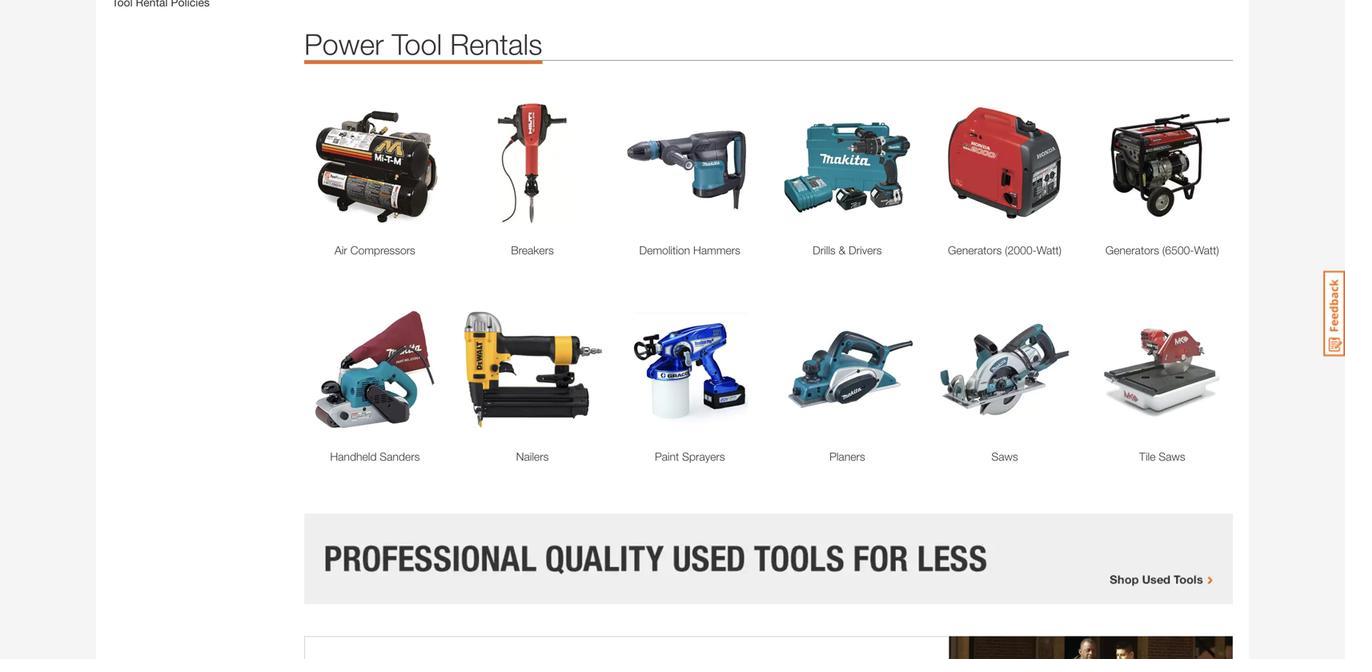 Task type: vqa. For each thing, say whether or not it's contained in the screenshot.
'rent air compressors' image
yes



Task type: locate. For each thing, give the bounding box(es) containing it.
professional quality used tools for less > shop used tools image
[[304, 513, 1233, 605]]

generators left (2000-
[[948, 244, 1002, 257]]

rent saws image
[[934, 299, 1076, 441]]

air
[[335, 244, 347, 257]]

tile
[[1139, 450, 1156, 463]]

(6500-
[[1162, 244, 1194, 257]]

paint
[[655, 450, 679, 463]]

2 watt) from the left
[[1194, 244, 1219, 257]]

handheld
[[330, 450, 377, 463]]

sanders
[[380, 450, 420, 463]]

feedback link image
[[1323, 271, 1345, 357]]

rent planers image
[[777, 299, 918, 441]]

rent nailers image
[[462, 299, 603, 441]]

0 horizontal spatial generators
[[948, 244, 1002, 257]]

1 horizontal spatial generators
[[1105, 244, 1159, 257]]

drills
[[813, 244, 836, 257]]

paint sprayers
[[655, 450, 725, 463]]

rent generators (2000-watts) image
[[934, 93, 1076, 234]]

0 horizontal spatial saws
[[992, 450, 1018, 463]]

watt)
[[1037, 244, 1062, 257], [1194, 244, 1219, 257]]

rentals
[[450, 27, 542, 61]]

2 saws from the left
[[1159, 450, 1185, 463]]

generators
[[948, 244, 1002, 257], [1105, 244, 1159, 257]]

1 horizontal spatial watt)
[[1194, 244, 1219, 257]]

saws
[[992, 450, 1018, 463], [1159, 450, 1185, 463]]

1 horizontal spatial saws
[[1159, 450, 1185, 463]]

0 horizontal spatial watt)
[[1037, 244, 1062, 257]]

sprayers
[[682, 450, 725, 463]]

rent drills & drivers image
[[777, 93, 918, 234]]

&
[[839, 244, 846, 257]]

drivers
[[849, 244, 882, 257]]

watt) for (2000-
[[1037, 244, 1062, 257]]

handheld sanders link
[[304, 449, 446, 465]]

2 generators from the left
[[1105, 244, 1159, 257]]

(2000-
[[1005, 244, 1037, 257]]

generators left (6500-
[[1105, 244, 1159, 257]]

breakers
[[511, 244, 554, 257]]

rent generators (6500 watts) image
[[1092, 93, 1233, 234]]

1 watt) from the left
[[1037, 244, 1062, 257]]

1 generators from the left
[[948, 244, 1002, 257]]

nailers
[[516, 450, 549, 463]]



Task type: describe. For each thing, give the bounding box(es) containing it.
paint sprayers link
[[619, 449, 761, 465]]

generators (2000-watt) link
[[934, 242, 1076, 259]]

watt) for (6500-
[[1194, 244, 1219, 257]]

generators for generators (2000-watt)
[[948, 244, 1002, 257]]

tool
[[392, 27, 442, 61]]

demolition hammers
[[639, 244, 740, 257]]

generators for generators (6500-watt)
[[1105, 244, 1159, 257]]

generators (6500-watt)
[[1105, 244, 1219, 257]]

rent tile saws image
[[1092, 299, 1233, 441]]

drills & drivers
[[813, 244, 882, 257]]

planers link
[[777, 449, 918, 465]]

power tool rentals
[[304, 27, 542, 61]]

drills & drivers link
[[777, 242, 918, 259]]

power
[[304, 27, 384, 61]]

handheld sanders
[[330, 450, 420, 463]]

1 saws from the left
[[992, 450, 1018, 463]]

demolition hammers link
[[619, 242, 761, 259]]

saws link
[[934, 449, 1076, 465]]

demolition
[[639, 244, 690, 257]]

rent paint sprayers image
[[619, 299, 761, 441]]

rent breakers image
[[462, 93, 603, 234]]

air compressors link
[[304, 242, 446, 259]]

rent air compressors image
[[304, 93, 446, 234]]

planers
[[829, 450, 865, 463]]

breakers link
[[462, 242, 603, 259]]

generators (6500-watt) link
[[1092, 242, 1233, 259]]

become a pro referral professional image
[[304, 637, 1233, 660]]

rent demolition hammers image
[[619, 93, 761, 234]]

compressors
[[350, 244, 415, 257]]

rent handheld sanders image
[[304, 299, 446, 441]]

air compressors
[[335, 244, 415, 257]]

nailers link
[[462, 449, 603, 465]]

tile saws link
[[1092, 449, 1233, 465]]

hammers
[[693, 244, 740, 257]]

tile saws
[[1139, 450, 1185, 463]]

generators (2000-watt)
[[948, 244, 1062, 257]]



